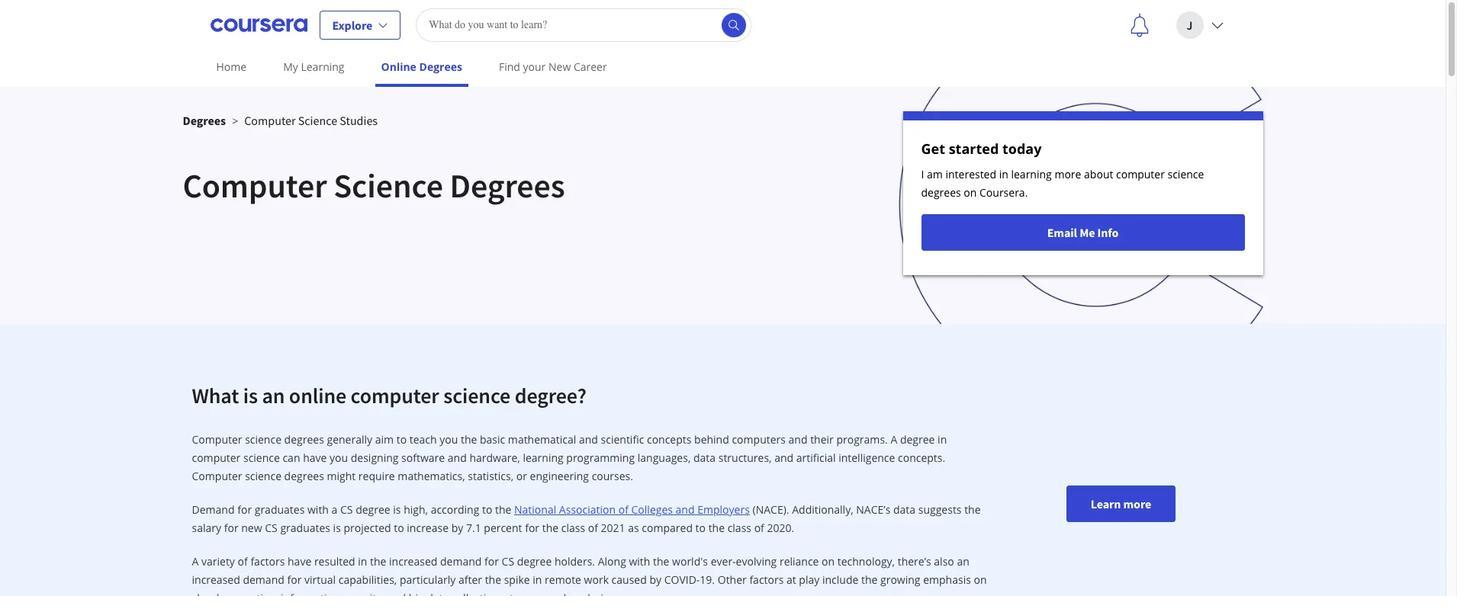 Task type: locate. For each thing, give the bounding box(es) containing it.
degrees up the can
[[284, 433, 324, 447]]

you up might
[[330, 451, 348, 466]]

class down employers at the bottom of page
[[728, 521, 752, 536]]

cs right 'new'
[[265, 521, 278, 536]]

have
[[303, 451, 327, 466], [288, 555, 312, 569]]

science down studies
[[334, 165, 443, 207]]

cs right a
[[340, 503, 353, 518]]

2 horizontal spatial data
[[894, 503, 916, 518]]

1 vertical spatial you
[[330, 451, 348, 466]]

learning down mathematical
[[523, 451, 564, 466]]

>
[[232, 114, 238, 128]]

the down "national"
[[542, 521, 559, 536]]

on down 'interested' at the right of page
[[964, 185, 977, 200]]

artificial
[[797, 451, 836, 466]]

new
[[549, 60, 571, 74]]

might
[[327, 469, 356, 484]]

cs up spike
[[502, 555, 515, 569]]

0 horizontal spatial an
[[262, 382, 285, 410]]

the up covid-
[[653, 555, 670, 569]]

0 vertical spatial data
[[694, 451, 716, 466]]

get started today status
[[903, 111, 1264, 276]]

1 vertical spatial computer
[[351, 382, 439, 410]]

with left a
[[308, 503, 329, 518]]

colleges
[[632, 503, 673, 518]]

at
[[787, 573, 797, 588]]

factors up computing,
[[251, 555, 285, 569]]

with up caused
[[629, 555, 651, 569]]

degrees inside the i am interested in learning more about computer science degrees on coursera.
[[922, 185, 962, 200]]

online
[[289, 382, 347, 410]]

of
[[619, 503, 629, 518], [588, 521, 598, 536], [755, 521, 765, 536], [238, 555, 248, 569]]

1 horizontal spatial demand
[[440, 555, 482, 569]]

about
[[1085, 167, 1114, 182]]

degree up concepts.
[[901, 433, 935, 447]]

is inside (nace). additionally, nace's data suggests the salary for new cs graduates is projected to increase by 7.1 percent for the class of 2021 as compared to the class of 2020.
[[333, 521, 341, 536]]

with
[[308, 503, 329, 518], [629, 555, 651, 569]]

computer right about
[[1117, 167, 1165, 182]]

1 vertical spatial graduates
[[280, 521, 330, 536]]

also
[[935, 555, 955, 569]]

is down a
[[333, 521, 341, 536]]

2 vertical spatial degrees
[[284, 469, 324, 484]]

the left basic
[[461, 433, 477, 447]]

computers
[[732, 433, 786, 447]]

1 horizontal spatial a
[[891, 433, 898, 447]]

1 class from the left
[[562, 521, 586, 536]]

1 vertical spatial with
[[629, 555, 651, 569]]

1 vertical spatial by
[[650, 573, 662, 588]]

1 vertical spatial increased
[[192, 573, 240, 588]]

increased up cloud
[[192, 573, 240, 588]]

for
[[238, 503, 252, 518], [224, 521, 239, 536], [525, 521, 540, 536], [485, 555, 499, 569], [287, 573, 302, 588]]

cs inside (nace). additionally, nace's data suggests the salary for new cs graduates is projected to increase by 7.1 percent for the class of 2021 as compared to the class of 2020.
[[265, 521, 278, 536]]

degrees
[[922, 185, 962, 200], [284, 433, 324, 447], [284, 469, 324, 484]]

for up information
[[287, 573, 302, 588]]

1 vertical spatial demand
[[243, 573, 285, 588]]

1 vertical spatial cs
[[265, 521, 278, 536]]

on right emphasis
[[974, 573, 987, 588]]

0 horizontal spatial data
[[427, 592, 449, 597]]

by left the 7.1
[[452, 521, 464, 536]]

the up percent
[[495, 503, 512, 518]]

can
[[283, 451, 300, 466]]

1 horizontal spatial data
[[694, 451, 716, 466]]

1 vertical spatial an
[[957, 555, 970, 569]]

degree
[[901, 433, 935, 447], [356, 503, 391, 518], [517, 555, 552, 569]]

along
[[598, 555, 627, 569]]

2 vertical spatial cs
[[502, 555, 515, 569]]

explore
[[332, 17, 373, 32]]

my learning
[[283, 60, 345, 74]]

2 vertical spatial data
[[427, 592, 449, 597]]

None search field
[[416, 8, 752, 42]]

for up 'new'
[[238, 503, 252, 518]]

0 horizontal spatial factors
[[251, 555, 285, 569]]

covid-
[[665, 573, 700, 588]]

have right the can
[[303, 451, 327, 466]]

aim
[[375, 433, 394, 447]]

a right programs. in the bottom right of the page
[[891, 433, 898, 447]]

you right "teach"
[[440, 433, 458, 447]]

1 vertical spatial degrees
[[284, 433, 324, 447]]

play
[[799, 573, 820, 588]]

concepts
[[647, 433, 692, 447]]

degrees down the can
[[284, 469, 324, 484]]

for up collection,
[[485, 555, 499, 569]]

0 vertical spatial computer
[[1117, 167, 1165, 182]]

degrees link
[[183, 113, 226, 128]]

more right learn
[[1124, 497, 1152, 512]]

0 horizontal spatial you
[[330, 451, 348, 466]]

0 vertical spatial by
[[452, 521, 464, 536]]

by right caused
[[650, 573, 662, 588]]

demand
[[440, 555, 482, 569], [243, 573, 285, 588]]

the down technology,
[[862, 573, 878, 588]]

emphasis
[[924, 573, 972, 588]]

to down employers at the bottom of page
[[696, 521, 706, 536]]

find
[[499, 60, 520, 74]]

graduates inside (nace). additionally, nace's data suggests the salary for new cs graduates is projected to increase by 7.1 percent for the class of 2021 as compared to the class of 2020.
[[280, 521, 330, 536]]

degree inside computer science degrees generally aim to teach you the basic mathematical and scientific concepts behind computers and their programs. a degree in computer science can have you designing software and hardware, learning programming languages, data structures, and artificial intelligence concepts. computer science degrees might require mathematics, statistics, or engineering courses.
[[901, 433, 935, 447]]

an left online
[[262, 382, 285, 410]]

require
[[359, 469, 395, 484]]

1 vertical spatial is
[[393, 503, 401, 518]]

0 horizontal spatial computer
[[192, 451, 241, 466]]

is left high,
[[393, 503, 401, 518]]

0 vertical spatial more
[[1055, 167, 1082, 182]]

class
[[562, 521, 586, 536], [728, 521, 752, 536]]

1 horizontal spatial learning
[[1012, 167, 1052, 182]]

1 vertical spatial data
[[894, 503, 916, 518]]

world's
[[673, 555, 708, 569]]

0 vertical spatial factors
[[251, 555, 285, 569]]

increase
[[407, 521, 449, 536]]

science
[[298, 113, 337, 128], [334, 165, 443, 207]]

class down association
[[562, 521, 586, 536]]

degree up spike
[[517, 555, 552, 569]]

graduates up 'new'
[[255, 503, 305, 518]]

0 horizontal spatial cs
[[265, 521, 278, 536]]

1 horizontal spatial increased
[[389, 555, 438, 569]]

increased up particularly
[[389, 555, 438, 569]]

get
[[922, 140, 946, 158]]

of left "2020."
[[755, 521, 765, 536]]

a inside a variety of factors have resulted in the increased demand for cs degree holders. along with the world's ever-evolving reliance on technology, there's also an increased demand for virtual capabilities, particularly after the spike in remote work caused by covid-19. other factors at play include the growing emphasis on cloud computing, information security, and big data collection, storage, and analysis.
[[192, 555, 199, 569]]

big
[[409, 592, 424, 597]]

after
[[459, 573, 482, 588]]

of right the variety
[[238, 555, 248, 569]]

learning
[[1012, 167, 1052, 182], [523, 451, 564, 466]]

0 vertical spatial degree
[[901, 433, 935, 447]]

data down particularly
[[427, 592, 449, 597]]

2 vertical spatial degrees
[[450, 165, 565, 207]]

0 vertical spatial degrees
[[922, 185, 962, 200]]

structures,
[[719, 451, 772, 466]]

coursera image
[[210, 13, 307, 37]]

science left studies
[[298, 113, 337, 128]]

demand up computing,
[[243, 573, 285, 588]]

more inside the i am interested in learning more about computer science degrees on coursera.
[[1055, 167, 1082, 182]]

computer up "aim"
[[351, 382, 439, 410]]

learning inside computer science degrees generally aim to teach you the basic mathematical and scientific concepts behind computers and their programs. a degree in computer science can have you designing software and hardware, learning programming languages, data structures, and artificial intelligence concepts. computer science degrees might require mathematics, statistics, or engineering courses.
[[523, 451, 564, 466]]

1 vertical spatial science
[[334, 165, 443, 207]]

degrees down 'am'
[[922, 185, 962, 200]]

the inside computer science degrees generally aim to teach you the basic mathematical and scientific concepts behind computers and their programs. a degree in computer science can have you designing software and hardware, learning programming languages, data structures, and artificial intelligence concepts. computer science degrees might require mathematics, statistics, or engineering courses.
[[461, 433, 477, 447]]

of down association
[[588, 521, 598, 536]]

in inside the i am interested in learning more about computer science degrees on coursera.
[[1000, 167, 1009, 182]]

new
[[241, 521, 262, 536]]

data inside computer science degrees generally aim to teach you the basic mathematical and scientific concepts behind computers and their programs. a degree in computer science can have you designing software and hardware, learning programming languages, data structures, and artificial intelligence concepts. computer science degrees might require mathematics, statistics, or engineering courses.
[[694, 451, 716, 466]]

0 vertical spatial an
[[262, 382, 285, 410]]

0 vertical spatial on
[[964, 185, 977, 200]]

a
[[332, 503, 338, 518]]

demand up after
[[440, 555, 482, 569]]

coursera banner logo image
[[899, 87, 1264, 324]]

0 horizontal spatial is
[[243, 382, 258, 410]]

percent
[[484, 521, 522, 536]]

started
[[949, 140, 999, 158]]

on up include
[[822, 555, 835, 569]]

online
[[381, 60, 417, 74]]

1 horizontal spatial is
[[333, 521, 341, 536]]

learning down today
[[1012, 167, 1052, 182]]

national
[[514, 503, 557, 518]]

a left the variety
[[192, 555, 199, 569]]

by inside (nace). additionally, nace's data suggests the salary for new cs graduates is projected to increase by 7.1 percent for the class of 2021 as compared to the class of 2020.
[[452, 521, 464, 536]]

is
[[243, 382, 258, 410], [393, 503, 401, 518], [333, 521, 341, 536]]

in up coursera.
[[1000, 167, 1009, 182]]

2 vertical spatial computer
[[192, 451, 241, 466]]

caused
[[612, 573, 647, 588]]

0 horizontal spatial learning
[[523, 451, 564, 466]]

0 horizontal spatial more
[[1055, 167, 1082, 182]]

0 vertical spatial degrees
[[419, 60, 463, 74]]

0 vertical spatial increased
[[389, 555, 438, 569]]

2 vertical spatial on
[[974, 573, 987, 588]]

0 horizontal spatial class
[[562, 521, 586, 536]]

factors
[[251, 555, 285, 569], [750, 573, 784, 588]]

computer
[[1117, 167, 1165, 182], [351, 382, 439, 410], [192, 451, 241, 466]]

0 horizontal spatial with
[[308, 503, 329, 518]]

in up concepts.
[[938, 433, 947, 447]]

1 vertical spatial have
[[288, 555, 312, 569]]

0 vertical spatial have
[[303, 451, 327, 466]]

1 horizontal spatial cs
[[340, 503, 353, 518]]

0 vertical spatial science
[[298, 113, 337, 128]]

to right "aim"
[[397, 433, 407, 447]]

data right nace's
[[894, 503, 916, 518]]

1 vertical spatial learning
[[523, 451, 564, 466]]

teach
[[410, 433, 437, 447]]

the
[[461, 433, 477, 447], [495, 503, 512, 518], [965, 503, 981, 518], [542, 521, 559, 536], [709, 521, 725, 536], [370, 555, 387, 569], [653, 555, 670, 569], [485, 573, 502, 588], [862, 573, 878, 588]]

2 horizontal spatial degree
[[901, 433, 935, 447]]

on
[[964, 185, 977, 200], [822, 555, 835, 569], [974, 573, 987, 588]]

of up as
[[619, 503, 629, 518]]

courses.
[[592, 469, 634, 484]]

2 vertical spatial degree
[[517, 555, 552, 569]]

0 vertical spatial with
[[308, 503, 329, 518]]

mathematics,
[[398, 469, 465, 484]]

work
[[584, 573, 609, 588]]

have up virtual
[[288, 555, 312, 569]]

2 vertical spatial is
[[333, 521, 341, 536]]

2 horizontal spatial computer
[[1117, 167, 1165, 182]]

an inside a variety of factors have resulted in the increased demand for cs degree holders. along with the world's ever-evolving reliance on technology, there's also an increased demand for virtual capabilities, particularly after the spike in remote work caused by covid-19. other factors at play include the growing emphasis on cloud computing, information security, and big data collection, storage, and analysis.
[[957, 555, 970, 569]]

graduates up resulted
[[280, 521, 330, 536]]

1 horizontal spatial by
[[650, 573, 662, 588]]

is right what at bottom left
[[243, 382, 258, 410]]

degree up projected
[[356, 503, 391, 518]]

0 horizontal spatial a
[[192, 555, 199, 569]]

learn more
[[1091, 497, 1152, 512]]

1 vertical spatial on
[[822, 555, 835, 569]]

generally
[[327, 433, 373, 447]]

0 vertical spatial you
[[440, 433, 458, 447]]

1 vertical spatial a
[[192, 555, 199, 569]]

in up storage,
[[533, 573, 542, 588]]

in
[[1000, 167, 1009, 182], [938, 433, 947, 447], [358, 555, 367, 569], [533, 573, 542, 588]]

find your new career link
[[493, 50, 613, 84]]

1 horizontal spatial class
[[728, 521, 752, 536]]

home link
[[210, 50, 253, 84]]

evolving
[[736, 555, 777, 569]]

computer up demand
[[192, 451, 241, 466]]

1 horizontal spatial with
[[629, 555, 651, 569]]

0 vertical spatial learning
[[1012, 167, 1052, 182]]

1 horizontal spatial factors
[[750, 573, 784, 588]]

2 horizontal spatial is
[[393, 503, 401, 518]]

0 vertical spatial a
[[891, 433, 898, 447]]

1 horizontal spatial an
[[957, 555, 970, 569]]

collection,
[[452, 592, 502, 597]]

0 horizontal spatial by
[[452, 521, 464, 536]]

holders.
[[555, 555, 595, 569]]

0 horizontal spatial degree
[[356, 503, 391, 518]]

information
[[281, 592, 340, 597]]

2 horizontal spatial cs
[[502, 555, 515, 569]]

data down behind
[[694, 451, 716, 466]]

computer science studies link
[[244, 113, 378, 128]]

computer
[[244, 113, 296, 128], [183, 165, 327, 207], [192, 433, 242, 447], [192, 469, 242, 484]]

more left about
[[1055, 167, 1082, 182]]

an right "also"
[[957, 555, 970, 569]]

factors down evolving
[[750, 573, 784, 588]]

1 horizontal spatial degree
[[517, 555, 552, 569]]

computer inside the i am interested in learning more about computer science degrees on coursera.
[[1117, 167, 1165, 182]]

computer right >
[[244, 113, 296, 128]]

1 horizontal spatial more
[[1124, 497, 1152, 512]]

association
[[559, 503, 616, 518]]

info
[[1098, 225, 1119, 240]]

what
[[192, 382, 239, 410]]



Task type: describe. For each thing, give the bounding box(es) containing it.
1 vertical spatial factors
[[750, 573, 784, 588]]

according
[[431, 503, 480, 518]]

computer inside computer science degrees generally aim to teach you the basic mathematical and scientific concepts behind computers and their programs. a degree in computer science can have you designing software and hardware, learning programming languages, data structures, and artificial intelligence concepts. computer science degrees might require mathematics, statistics, or engineering courses.
[[192, 451, 241, 466]]

email
[[1048, 225, 1078, 240]]

intelligence
[[839, 451, 896, 466]]

by inside a variety of factors have resulted in the increased demand for cs degree holders. along with the world's ever-evolving reliance on technology, there's also an increased demand for virtual capabilities, particularly after the spike in remote work caused by covid-19. other factors at play include the growing emphasis on cloud computing, information security, and big data collection, storage, and analysis.
[[650, 573, 662, 588]]

explore button
[[319, 10, 401, 39]]

get started today
[[922, 140, 1042, 158]]

1 horizontal spatial computer
[[351, 382, 439, 410]]

of inside a variety of factors have resulted in the increased demand for cs degree holders. along with the world's ever-evolving reliance on technology, there's also an increased demand for virtual capabilities, particularly after the spike in remote work caused by covid-19. other factors at play include the growing emphasis on cloud computing, information security, and big data collection, storage, and analysis.
[[238, 555, 248, 569]]

cs inside a variety of factors have resulted in the increased demand for cs degree holders. along with the world's ever-evolving reliance on technology, there's also an increased demand for virtual capabilities, particularly after the spike in remote work caused by covid-19. other factors at play include the growing emphasis on cloud computing, information security, and big data collection, storage, and analysis.
[[502, 555, 515, 569]]

suggests
[[919, 503, 962, 518]]

projected
[[344, 521, 391, 536]]

1 vertical spatial degrees
[[183, 113, 226, 128]]

programming
[[567, 451, 635, 466]]

as
[[628, 521, 639, 536]]

email me info
[[1048, 225, 1119, 240]]

and up compared
[[676, 503, 695, 518]]

high,
[[404, 503, 428, 518]]

compared
[[642, 521, 693, 536]]

additionally,
[[792, 503, 854, 518]]

(nace). additionally, nace's data suggests the salary for new cs graduates is projected to increase by 7.1 percent for the class of 2021 as compared to the class of 2020.
[[192, 503, 981, 536]]

and down remote
[[548, 592, 567, 597]]

0 horizontal spatial demand
[[243, 573, 285, 588]]

analysis.
[[569, 592, 612, 597]]

and up programming
[[579, 433, 598, 447]]

other
[[718, 573, 747, 588]]

in inside computer science degrees generally aim to teach you the basic mathematical and scientific concepts behind computers and their programs. a degree in computer science can have you designing software and hardware, learning programming languages, data structures, and artificial intelligence concepts. computer science degrees might require mathematics, statistics, or engineering courses.
[[938, 433, 947, 447]]

0 vertical spatial cs
[[340, 503, 353, 518]]

the up capabilities,
[[370, 555, 387, 569]]

degree inside a variety of factors have resulted in the increased demand for cs degree holders. along with the world's ever-evolving reliance on technology, there's also an increased demand for virtual capabilities, particularly after the spike in remote work caused by covid-19. other factors at play include the growing emphasis on cloud computing, information security, and big data collection, storage, and analysis.
[[517, 555, 552, 569]]

1 vertical spatial more
[[1124, 497, 1152, 512]]

storage,
[[505, 592, 545, 597]]

computing,
[[222, 592, 278, 597]]

0 horizontal spatial increased
[[192, 573, 240, 588]]

scientific
[[601, 433, 644, 447]]

demand
[[192, 503, 235, 518]]

virtual
[[305, 573, 336, 588]]

degrees > computer science studies
[[183, 113, 378, 128]]

2 class from the left
[[728, 521, 752, 536]]

demand for graduates with a cs degree is high, according to the national association of colleges and employers
[[192, 503, 750, 518]]

learning inside the i am interested in learning more about computer science degrees on coursera.
[[1012, 167, 1052, 182]]

learning
[[301, 60, 345, 74]]

behind
[[695, 433, 730, 447]]

the up collection,
[[485, 573, 502, 588]]

resulted
[[314, 555, 355, 569]]

2021
[[601, 521, 626, 536]]

science inside the i am interested in learning more about computer science degrees on coursera.
[[1168, 167, 1205, 182]]

me
[[1080, 225, 1096, 240]]

mathematical
[[508, 433, 577, 447]]

the down employers at the bottom of page
[[709, 521, 725, 536]]

for down "national"
[[525, 521, 540, 536]]

in up capabilities,
[[358, 555, 367, 569]]

find your new career
[[499, 60, 607, 74]]

remote
[[545, 573, 582, 588]]

What do you want to learn? text field
[[416, 8, 752, 42]]

i
[[922, 167, 925, 182]]

1 horizontal spatial you
[[440, 433, 458, 447]]

to up percent
[[482, 503, 493, 518]]

on inside the i am interested in learning more about computer science degrees on coursera.
[[964, 185, 977, 200]]

spike
[[504, 573, 530, 588]]

engineering
[[530, 469, 589, 484]]

learn
[[1091, 497, 1122, 512]]

19.
[[700, 573, 715, 588]]

salary
[[192, 521, 221, 536]]

7.1
[[466, 521, 481, 536]]

and up "mathematics,"
[[448, 451, 467, 466]]

today
[[1003, 140, 1042, 158]]

to down high,
[[394, 521, 404, 536]]

data inside (nace). additionally, nace's data suggests the salary for new cs graduates is projected to increase by 7.1 percent for the class of 2021 as compared to the class of 2020.
[[894, 503, 916, 518]]

degree?
[[515, 382, 587, 410]]

0 vertical spatial demand
[[440, 555, 482, 569]]

with inside a variety of factors have resulted in the increased demand for cs degree holders. along with the world's ever-evolving reliance on technology, there's also an increased demand for virtual capabilities, particularly after the spike in remote work caused by covid-19. other factors at play include the growing emphasis on cloud computing, information security, and big data collection, storage, and analysis.
[[629, 555, 651, 569]]

1 vertical spatial degree
[[356, 503, 391, 518]]

coursera.
[[980, 185, 1028, 200]]

computer up demand
[[192, 469, 242, 484]]

designing
[[351, 451, 399, 466]]

have inside a variety of factors have resulted in the increased demand for cs degree holders. along with the world's ever-evolving reliance on technology, there's also an increased demand for virtual capabilities, particularly after the spike in remote work caused by covid-19. other factors at play include the growing emphasis on cloud computing, information security, and big data collection, storage, and analysis.
[[288, 555, 312, 569]]

languages,
[[638, 451, 691, 466]]

their
[[811, 433, 834, 447]]

the right suggests
[[965, 503, 981, 518]]

online degrees link
[[375, 50, 469, 87]]

and left their
[[789, 433, 808, 447]]

basic
[[480, 433, 505, 447]]

statistics,
[[468, 469, 514, 484]]

a inside computer science degrees generally aim to teach you the basic mathematical and scientific concepts behind computers and their programs. a degree in computer science can have you designing software and hardware, learning programming languages, data structures, and artificial intelligence concepts. computer science degrees might require mathematics, statistics, or engineering courses.
[[891, 433, 898, 447]]

have inside computer science degrees generally aim to teach you the basic mathematical and scientific concepts behind computers and their programs. a degree in computer science can have you designing software and hardware, learning programming languages, data structures, and artificial intelligence concepts. computer science degrees might require mathematics, statistics, or engineering courses.
[[303, 451, 327, 466]]

and down computers
[[775, 451, 794, 466]]

0 vertical spatial is
[[243, 382, 258, 410]]

your
[[523, 60, 546, 74]]

2020.
[[767, 521, 795, 536]]

to inside computer science degrees generally aim to teach you the basic mathematical and scientific concepts behind computers and their programs. a degree in computer science can have you designing software and hardware, learning programming languages, data structures, and artificial intelligence concepts. computer science degrees might require mathematics, statistics, or engineering courses.
[[397, 433, 407, 447]]

a variety of factors have resulted in the increased demand for cs degree holders. along with the world's ever-evolving reliance on technology, there's also an increased demand for virtual capabilities, particularly after the spike in remote work caused by covid-19. other factors at play include the growing emphasis on cloud computing, information security, and big data collection, storage, and analysis.
[[192, 555, 987, 597]]

security,
[[343, 592, 384, 597]]

growing
[[881, 573, 921, 588]]

for left 'new'
[[224, 521, 239, 536]]

career
[[574, 60, 607, 74]]

i am interested in learning more about computer science degrees on coursera.
[[922, 167, 1205, 200]]

software
[[402, 451, 445, 466]]

hardware,
[[470, 451, 520, 466]]

studies
[[340, 113, 378, 128]]

concepts.
[[898, 451, 946, 466]]

computer science degrees
[[183, 165, 565, 207]]

online degrees
[[381, 60, 463, 74]]

j
[[1187, 17, 1193, 32]]

home
[[216, 60, 247, 74]]

computer science degrees generally aim to teach you the basic mathematical and scientific concepts behind computers and their programs. a degree in computer science can have you designing software and hardware, learning programming languages, data structures, and artificial intelligence concepts. computer science degrees might require mathematics, statistics, or engineering courses.
[[192, 433, 947, 484]]

employers
[[698, 503, 750, 518]]

data inside a variety of factors have resulted in the increased demand for cs degree holders. along with the world's ever-evolving reliance on technology, there's also an increased demand for virtual capabilities, particularly after the spike in remote work caused by covid-19. other factors at play include the growing emphasis on cloud computing, information security, and big data collection, storage, and analysis.
[[427, 592, 449, 597]]

computer down what at bottom left
[[192, 433, 242, 447]]

particularly
[[400, 573, 456, 588]]

reliance
[[780, 555, 819, 569]]

and left big
[[387, 592, 406, 597]]

variety
[[201, 555, 235, 569]]

technology,
[[838, 555, 895, 569]]

or
[[517, 469, 527, 484]]

computer down >
[[183, 165, 327, 207]]

j button
[[1164, 0, 1236, 49]]

include
[[823, 573, 859, 588]]

my
[[283, 60, 298, 74]]

0 vertical spatial graduates
[[255, 503, 305, 518]]



Task type: vqa. For each thing, say whether or not it's contained in the screenshot.
Learn more
yes



